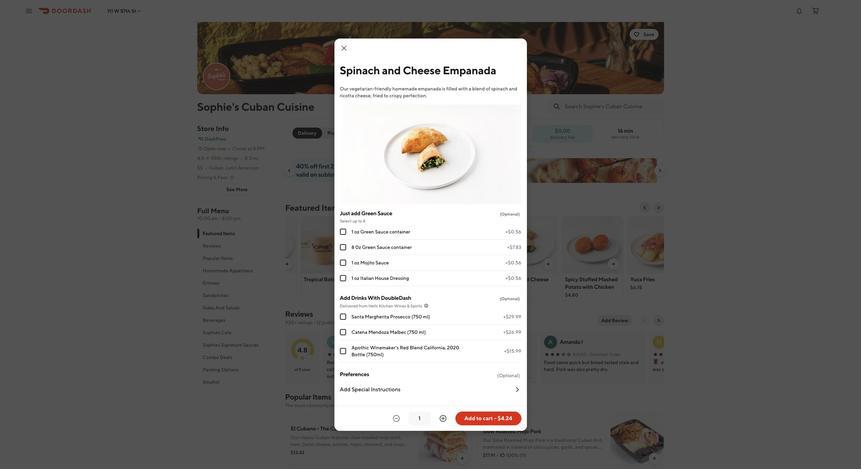Task type: locate. For each thing, give the bounding box(es) containing it.
perfection. down garlic,
[[556, 451, 580, 457]]

featured down valid
[[285, 203, 320, 213]]

1 vertical spatial sophies
[[203, 342, 220, 348]]

items inside popular items the most commonly ordered items and dishes from this store
[[313, 392, 331, 401]]

store
[[406, 403, 417, 408]]

8
[[253, 146, 256, 151], [352, 244, 355, 250]]

filled
[[447, 86, 458, 91]]

on right valid
[[310, 171, 317, 178]]

a right in
[[511, 444, 514, 450]]

1 for 1 oz mojito sauce
[[352, 260, 354, 265]]

1 vertical spatial crispy
[[327, 448, 339, 454]]

with down stuffed on the right bottom of the page
[[583, 284, 593, 290]]

1 horizontal spatial el
[[456, 360, 460, 365]]

2 sophies from the top
[[203, 342, 220, 348]]

1 horizontal spatial perfection.
[[556, 451, 580, 457]]

slow
[[483, 428, 495, 435], [493, 437, 503, 443]]

0 vertical spatial blend
[[473, 86, 485, 91]]

0 horizontal spatial sandwich
[[456, 284, 479, 290]]

reviews for reviews 930+ ratings • 12 public reviews
[[285, 310, 313, 318]]

2 horizontal spatial of
[[528, 444, 533, 450]]

spinach up vegetarian-
[[340, 63, 380, 77]]

sauce up the '8 0z green sauce container'
[[375, 229, 389, 234]]

from down drinks
[[359, 303, 368, 308]]

+$0.56 for container
[[506, 229, 522, 234]]

930+ inside reviews 930+ ratings • 12 public reviews
[[285, 320, 297, 325]]

4.8 up $$
[[197, 155, 204, 161]]

yellow rice image
[[366, 216, 427, 274]]

0.3
[[245, 155, 252, 161]]

& left fees
[[214, 175, 217, 180]]

oz left italian
[[354, 275, 360, 281]]

special
[[352, 386, 370, 393]]

a up juices,
[[551, 437, 553, 443]]

dashpass
[[205, 136, 226, 142]]

empanada inside dialog
[[443, 63, 496, 77]]

crispy inside "el cubano - the cuban our classic cuban features slow-roasted mojo pork, ham, swiss cheese, pickles, mayo, mustard, and mojo sauce served on crispy cuban bread."
[[327, 448, 339, 454]]

(750 right malbec
[[407, 329, 418, 335]]

1 horizontal spatial reviews
[[285, 310, 313, 318]]

$$ • cuban, latin american
[[197, 165, 259, 171]]

-
[[219, 216, 221, 221], [479, 360, 481, 365], [494, 415, 497, 421], [317, 425, 319, 432]]

1 horizontal spatial blend
[[515, 444, 527, 450]]

0.3 mi
[[245, 155, 258, 161]]

up for orders
[[354, 163, 361, 170]]

1 left italian
[[352, 275, 354, 281]]

- inside "el cubano - the cuban our classic cuban features slow-roasted mojo pork, ham, swiss cheese, pickles, mayo, mustard, and mojo sauce served on crispy cuban bread."
[[317, 425, 319, 432]]

el up ham, at the left bottom
[[291, 425, 296, 432]]

the inside el cubano - the cuban sophie's spicy chicken sandwich
[[482, 360, 490, 365]]

of up juicy, on the right bottom of page
[[528, 444, 533, 450]]

1 vertical spatial featured items
[[203, 231, 235, 236]]

0 vertical spatial (750
[[412, 314, 422, 319]]

sauce inside just add green sauce select up to 4
[[378, 210, 392, 217]]

• right now
[[228, 146, 230, 151]]

1 oz mojito sauce
[[352, 260, 389, 265]]

0 vertical spatial green
[[361, 210, 377, 217]]

cheese
[[403, 63, 441, 77], [531, 276, 549, 283]]

1 vertical spatial sandwich
[[485, 367, 506, 372]]

mustard,
[[364, 442, 383, 447]]

catena mendoza malbec (750 ml)
[[352, 329, 426, 335]]

with inside spicy stuffed mashed potato with chicken $4.80
[[583, 284, 593, 290]]

ml) up blend
[[419, 329, 426, 335]]

hells
[[369, 303, 378, 308]]

most
[[486, 415, 496, 421]]

green for 0z
[[362, 244, 376, 250]]

1 vertical spatial $4.24
[[498, 415, 512, 421]]

empanada
[[418, 86, 441, 91]]

and inside popular items the most commonly ordered items and dishes from this store
[[361, 403, 370, 408]]

$4.24 inside button
[[498, 415, 512, 421]]

marinated
[[483, 444, 505, 450]]

to left $10
[[362, 163, 368, 170]]

2 horizontal spatial doordash
[[590, 352, 609, 357]]

0 vertical spatial 4.8
[[197, 155, 204, 161]]

add item to cart image
[[284, 261, 290, 267], [546, 261, 551, 267], [460, 456, 465, 461], [652, 456, 657, 461]]

homemade appetizers button
[[197, 264, 277, 277]]

items
[[322, 203, 343, 213], [223, 231, 235, 236], [221, 256, 233, 261], [313, 392, 331, 401]]

and
[[215, 305, 225, 311]]

to inside button
[[477, 415, 482, 421]]

(750
[[412, 314, 422, 319], [407, 329, 418, 335]]

previous button of carousel image left next button of carousel image
[[642, 205, 648, 210]]

cuban inside el cubano - the cuban sophie's spicy chicken sandwich
[[491, 360, 505, 365]]

on inside '40% off first 2 orders up to $10 off with 40welcome, valid on subtotals $15'
[[310, 171, 317, 178]]

sandwich
[[456, 284, 479, 290], [485, 367, 506, 372]]

roasted up mustard,
[[362, 435, 379, 440]]

delivered from hells kitchen wines & spirits image
[[424, 303, 429, 308]]

just
[[340, 210, 350, 217]]

bottle
[[352, 352, 365, 357]]

add item to cart image
[[350, 261, 355, 267], [611, 261, 616, 267]]

(optional) for just add green sauce
[[500, 211, 520, 217]]

0 horizontal spatial crispy
[[327, 448, 339, 454]]

cubano inside "el cubano - the cuban our classic cuban features slow-roasted mojo pork, ham, swiss cheese, pickles, mayo, mustard, and mojo sauce served on crispy cuban bread."
[[297, 425, 316, 432]]

doordash right 8/9/23
[[590, 352, 609, 357]]

blend inside our vegetarian-friendly homemade empanada is filled with a blend of spinach and ricotta cheese, fried to crispy perfection.
[[473, 86, 485, 91]]

3 1 from the top
[[352, 275, 354, 281]]

order for c
[[503, 352, 514, 357]]

is left filled
[[442, 86, 446, 91]]

delivery down $0.00
[[550, 134, 568, 140]]

1 left mojito
[[352, 260, 354, 265]]

roasted
[[496, 428, 516, 435], [504, 437, 522, 443]]

1 doordash from the left
[[372, 352, 391, 357]]

of left 5
[[295, 367, 298, 372]]

0 horizontal spatial blend
[[473, 86, 485, 91]]

doordash
[[372, 352, 391, 357], [483, 352, 502, 357], [590, 352, 609, 357]]

2 vertical spatial (optional)
[[497, 373, 520, 378]]

2 doordash from the left
[[483, 352, 502, 357]]

3 • doordash order from the left
[[587, 352, 621, 357]]

cubano down charlie h
[[461, 360, 478, 365]]

Pickup radio
[[318, 128, 349, 139]]

sophies down beverages
[[203, 330, 220, 335]]

2 delivery from the left
[[550, 134, 568, 140]]

$4.24 up +$29.99
[[500, 292, 513, 298]]

crispy down homemade
[[390, 93, 402, 98]]

pickup
[[328, 130, 343, 136]]

0 horizontal spatial is
[[442, 86, 446, 91]]

1 for 1 oz italian house dressing
[[352, 275, 354, 281]]

add to cart - $4.24
[[465, 415, 512, 421]]

slow- inside "el cubano - the cuban our classic cuban features slow-roasted mojo pork, ham, swiss cheese, pickles, mayo, mustard, and mojo sauce served on crispy cuban bread."
[[350, 435, 362, 440]]

sauce down 1 oz green sauce container
[[377, 244, 390, 250]]

group
[[358, 130, 373, 136]]

cheese for spinach and cheese empanada $4.24
[[531, 276, 549, 283]]

1 vertical spatial oz
[[354, 260, 360, 265]]

with right $10
[[389, 163, 400, 170]]

0 horizontal spatial our
[[291, 435, 299, 440]]

1 vertical spatial with
[[389, 163, 400, 170]]

and down +$7.83
[[520, 276, 530, 283]]

to
[[384, 93, 389, 98], [362, 163, 368, 170], [358, 218, 362, 223], [477, 415, 482, 421], [523, 451, 528, 457]]

0 horizontal spatial popular
[[203, 256, 220, 261]]

am
[[211, 216, 218, 221]]

2 $6.15 from the left
[[631, 285, 643, 290]]

sophie's for sophie's spicy chicken sandwich
[[435, 276, 455, 283]]

1 vertical spatial from
[[385, 403, 396, 408]]

spinach down +$7.83
[[500, 276, 519, 283]]

cuban inside slow roasted mojo pork our slow roasted mojo pork is a traditional cuban dish, marinated in a blend of citrus juices, garlic, and spices, then slow-roasted to juicy, tender perfection. it's a flavorful and satisfying option for any meal.
[[578, 437, 593, 443]]

sauce for 1 oz green sauce container
[[375, 229, 389, 234]]

el inside el cubano - the cuban sophie's spicy chicken sandwich
[[456, 360, 460, 365]]

0 horizontal spatial el
[[291, 425, 296, 432]]

add review button
[[597, 315, 633, 326]]

Delivery radio
[[293, 128, 322, 139]]

• doordash order right 8/9/23
[[587, 352, 621, 357]]

el down 2020
[[456, 360, 460, 365]]

the inside "el cubano - the cuban our classic cuban features slow-roasted mojo pork, ham, swiss cheese, pickles, mayo, mustard, and mojo sauce served on crispy cuban bread."
[[320, 425, 329, 432]]

0 vertical spatial sophies
[[203, 330, 220, 335]]

1 horizontal spatial off
[[380, 163, 387, 170]]

1 for 1 oz green sauce container
[[352, 229, 354, 234]]

1 vertical spatial container
[[391, 244, 412, 250]]

0 horizontal spatial roasted
[[362, 435, 379, 440]]

spinach inside dialog
[[340, 63, 380, 77]]

items
[[349, 403, 360, 408]]

yuca
[[631, 276, 642, 283]]

slow up marinated
[[493, 437, 503, 443]]

1 down select
[[352, 229, 354, 234]]

up down add
[[353, 218, 358, 223]]

spinach for spinach and cheese empanada $4.24
[[500, 276, 519, 283]]

slow down add to cart - $4.24 button at the bottom of the page
[[483, 428, 495, 435]]

save button
[[630, 29, 659, 40]]

kitchen
[[379, 303, 394, 308]]

$0.00 delivery fee
[[550, 127, 576, 140]]

2 • doordash order from the left
[[481, 352, 514, 357]]

slow- inside slow roasted mojo pork our slow roasted mojo pork is a traditional cuban dish, marinated in a blend of citrus juices, garlic, and spices, then slow-roasted to juicy, tender perfection. it's a flavorful and satisfying option for any meal.
[[494, 451, 506, 457]]

to inside our vegetarian-friendly homemade empanada is filled with a blend of spinach and ricotta cheese, fried to crispy perfection.
[[384, 93, 389, 98]]

$4.24 for add to cart - $4.24
[[498, 415, 512, 421]]

0 vertical spatial el
[[456, 360, 460, 365]]

featured items
[[285, 203, 343, 213], [203, 231, 235, 236]]

order down +$26.99
[[503, 352, 514, 357]]

0 vertical spatial (optional)
[[500, 211, 520, 217]]

up for select
[[353, 218, 358, 223]]

sophie's cuban cuisine image
[[197, 22, 664, 94], [203, 63, 230, 89]]

select
[[340, 218, 352, 223]]

reviews inside reviews 930+ ratings • 12 public reviews
[[285, 310, 313, 318]]

oz up 0z on the bottom left of page
[[354, 229, 360, 234]]

sophie's spicy chicken sandwich
[[435, 276, 479, 290]]

american
[[238, 165, 259, 171]]

and inside "spinach and cheese empanada $4.24"
[[520, 276, 530, 283]]

add item to cart image up mashed
[[611, 261, 616, 267]]

order right group
[[374, 130, 387, 136]]

santa
[[352, 314, 364, 319]]

0 vertical spatial from
[[359, 303, 368, 308]]

• right $17.91
[[497, 453, 499, 458]]

0 horizontal spatial doordash
[[372, 352, 391, 357]]

0 vertical spatial roasted
[[362, 435, 379, 440]]

(optional) down +$15.99
[[497, 373, 520, 378]]

doordash up el cubano - the cuban button
[[483, 352, 502, 357]]

is inside our vegetarian-friendly homemade empanada is filled with a blend of spinach and ricotta cheese, fried to crispy perfection.
[[442, 86, 446, 91]]

2 vertical spatial +$0.56
[[506, 275, 522, 281]]

• doordash order for a
[[587, 352, 621, 357]]

1 vertical spatial is
[[547, 437, 550, 443]]

1 add item to cart image from the left
[[350, 261, 355, 267]]

1 oz green sauce container
[[352, 229, 410, 234]]

4.8 up of 5 stars
[[298, 346, 308, 354]]

perfection. inside slow roasted mojo pork our slow roasted mojo pork is a traditional cuban dish, marinated in a blend of citrus juices, garlic, and spices, then slow-roasted to juicy, tender perfection. it's a flavorful and satisfying option for any meal.
[[556, 451, 580, 457]]

1 vertical spatial roasted
[[506, 451, 523, 457]]

2 vertical spatial 1
[[352, 275, 354, 281]]

cheese inside dialog
[[403, 63, 441, 77]]

blend
[[410, 345, 423, 350]]

1 horizontal spatial featured
[[285, 203, 320, 213]]

roasted down in
[[506, 451, 523, 457]]

1 horizontal spatial previous button of carousel image
[[642, 205, 648, 210]]

0 vertical spatial sophie's
[[197, 100, 239, 113]]

1 vertical spatial on
[[320, 448, 326, 454]]

sophies inside sophies cafe button
[[203, 330, 220, 335]]

mojo left pork,
[[379, 435, 390, 440]]

2 vertical spatial sophie's
[[436, 367, 453, 372]]

our up ham, at the left bottom
[[291, 435, 299, 440]]

see
[[227, 187, 235, 192]]

from inside popular items the most commonly ordered items and dishes from this store
[[385, 403, 396, 408]]

order down add review button
[[610, 352, 621, 357]]

& inside add drinks with doubledash group
[[407, 303, 410, 308]]

green inside just add green sauce select up to 4
[[361, 210, 377, 217]]

on inside "el cubano - the cuban our classic cuban features slow-roasted mojo pork, ham, swiss cheese, pickles, mayo, mustard, and mojo sauce served on crispy cuban bread."
[[320, 448, 326, 454]]

delivery left time
[[612, 134, 629, 140]]

mojo down pork,
[[394, 442, 405, 447]]

1 off from the left
[[310, 163, 318, 170]]

0 vertical spatial slow
[[483, 428, 495, 435]]

$4.24 inside "spinach and cheese empanada $4.24"
[[500, 292, 513, 298]]

2 vertical spatial with
[[583, 284, 593, 290]]

sauce up 1 oz green sauce container
[[378, 210, 392, 217]]

next button of carousel image
[[656, 205, 662, 210]]

1 oz from the top
[[354, 229, 360, 234]]

2 off from the left
[[380, 163, 387, 170]]

$6.15 inside yellow rice $6.15
[[369, 285, 381, 290]]

1 vertical spatial (750
[[407, 329, 418, 335]]

doordash for a
[[590, 352, 609, 357]]

container down 1 oz green sauce container
[[391, 244, 412, 250]]

1 vertical spatial the
[[285, 403, 294, 408]]

is up juices,
[[547, 437, 550, 443]]

sophie's spicy chicken sandwich image
[[432, 216, 493, 274]]

1 horizontal spatial • doordash order
[[481, 352, 514, 357]]

cubano inside el cubano - the cuban sophie's spicy chicken sandwich
[[461, 360, 478, 365]]

sandwich inside el cubano - the cuban sophie's spicy chicken sandwich
[[485, 367, 506, 372]]

sophies inside sophies signature sauces button
[[203, 342, 220, 348]]

to left 4 at the top left of the page
[[358, 218, 362, 223]]

with inside our vegetarian-friendly homemade empanada is filled with a blend of spinach and ricotta cheese, fried to crispy perfection.
[[459, 86, 468, 91]]

0 horizontal spatial • doordash order
[[370, 352, 403, 357]]

0 horizontal spatial from
[[359, 303, 368, 308]]

up inside '40% off first 2 orders up to $10 off with 40welcome, valid on subtotals $15'
[[354, 163, 361, 170]]

sophies
[[203, 330, 220, 335], [203, 342, 220, 348]]

slow roasted mojo pork image
[[611, 414, 664, 468]]

of inside slow roasted mojo pork our slow roasted mojo pork is a traditional cuban dish, marinated in a blend of citrus juices, garlic, and spices, then slow-roasted to juicy, tender perfection. it's a flavorful and satisfying option for any meal.
[[528, 444, 533, 450]]

salads
[[226, 305, 240, 311]]

el for el cubano - the cuban sophie's spicy chicken sandwich
[[456, 360, 460, 365]]

order inside button
[[374, 130, 387, 136]]

a right filled
[[469, 86, 472, 91]]

delivered from hells kitchen wines & spirits
[[340, 303, 422, 308]]

mojo up (11)
[[517, 428, 529, 435]]

reviews inside button
[[203, 243, 221, 249]]

0 vertical spatial on
[[310, 171, 317, 178]]

to left cart
[[477, 415, 482, 421]]

sauce for 8 0z green sauce container
[[377, 244, 390, 250]]

1 vertical spatial &
[[407, 303, 410, 308]]

ratings inside reviews 930+ ratings • 12 public reviews
[[298, 320, 313, 325]]

container up the '8 0z green sauce container'
[[390, 229, 410, 234]]

green for add
[[361, 210, 377, 217]]

None checkbox
[[340, 275, 346, 281], [340, 329, 346, 335], [340, 275, 346, 281], [340, 329, 346, 335]]

vernon
[[343, 339, 360, 345]]

$4.24
[[500, 292, 513, 298], [498, 415, 512, 421]]

1 1 from the top
[[352, 229, 354, 234]]

0 horizontal spatial featured items
[[203, 231, 235, 236]]

of left spinach
[[486, 86, 491, 91]]

order for a
[[610, 352, 621, 357]]

1 horizontal spatial sandwich
[[485, 367, 506, 372]]

spinach
[[491, 86, 508, 91]]

mashed
[[599, 276, 618, 283]]

0 vertical spatial cheese,
[[355, 93, 372, 98]]

off left first
[[310, 163, 318, 170]]

oz for mojito
[[354, 260, 360, 265]]

the for el cubano - the cuban our classic cuban features slow-roasted mojo pork, ham, swiss cheese, pickles, mayo, mustard, and mojo sauce served on crispy cuban bread.
[[320, 425, 329, 432]]

oz for italian
[[354, 275, 360, 281]]

to inside '40% off first 2 orders up to $10 off with 40welcome, valid on subtotals $15'
[[362, 163, 368, 170]]

1 horizontal spatial empanada
[[500, 284, 526, 290]]

0 items, open order cart image
[[812, 7, 820, 15]]

from inside add drinks with doubledash group
[[359, 303, 368, 308]]

1 vertical spatial featured
[[203, 231, 222, 236]]

see more button
[[198, 184, 277, 195]]

popular inside button
[[203, 256, 220, 261]]

1 sophies from the top
[[203, 330, 220, 335]]

blend
[[473, 86, 485, 91], [515, 444, 527, 450]]

2 horizontal spatial chicken
[[594, 284, 615, 290]]

slow- up 'mayo,'
[[350, 435, 362, 440]]

empanada inside "spinach and cheese empanada $4.24"
[[500, 284, 526, 290]]

3 doordash from the left
[[590, 352, 609, 357]]

container for 8 0z green sauce container
[[391, 244, 412, 250]]

mayo,
[[350, 442, 363, 447]]

and right spinach
[[509, 86, 518, 91]]

close spinach and cheese empanada image
[[340, 44, 348, 52]]

slow- down marinated
[[494, 451, 506, 457]]

2 add item to cart image from the left
[[611, 261, 616, 267]]

el for el cubano - the cuban our classic cuban features slow-roasted mojo pork, ham, swiss cheese, pickles, mayo, mustard, and mojo sauce served on crispy cuban bread.
[[291, 425, 296, 432]]

sauce right mojito
[[376, 260, 389, 265]]

(optional) up +$7.83
[[500, 211, 520, 217]]

2 vertical spatial the
[[320, 425, 329, 432]]

with
[[459, 86, 468, 91], [389, 163, 400, 170], [583, 284, 593, 290]]

and inside "el cubano - the cuban our classic cuban features slow-roasted mojo pork, ham, swiss cheese, pickles, mayo, mustard, and mojo sauce served on crispy cuban bread."
[[384, 442, 393, 447]]

spinach inside "spinach and cheese empanada $4.24"
[[500, 276, 519, 283]]

to down the friendly
[[384, 93, 389, 98]]

bread.
[[356, 448, 370, 454]]

1 horizontal spatial featured items
[[285, 203, 343, 213]]

add up delivered on the bottom
[[340, 295, 350, 301]]

(750 for prosecco
[[412, 314, 422, 319]]

8 inside just add green sauce 'group'
[[352, 244, 355, 250]]

spicy inside sophie's spicy chicken sandwich
[[456, 276, 469, 283]]

0 vertical spatial &
[[214, 175, 217, 180]]

930+ down reviews link
[[285, 320, 297, 325]]

previous image
[[642, 318, 648, 323]]

featured items up select
[[285, 203, 343, 213]]

add for add review
[[602, 318, 611, 323]]

packing options button
[[197, 364, 277, 376]]

1 horizontal spatial delivery
[[612, 134, 629, 140]]

decrease quantity by 1 image
[[392, 414, 401, 423]]

fee
[[568, 134, 576, 140]]

0 horizontal spatial 4.8
[[197, 155, 204, 161]]

our inside "el cubano - the cuban our classic cuban features slow-roasted mojo pork, ham, swiss cheese, pickles, mayo, mustard, and mojo sauce served on crispy cuban bread."
[[291, 435, 299, 440]]

order
[[374, 130, 387, 136], [392, 352, 403, 357], [503, 352, 514, 357], [610, 352, 621, 357]]

mi
[[253, 155, 258, 161]]

$6.15 down yuca
[[631, 285, 643, 290]]

2 +$0.56 from the top
[[506, 260, 522, 265]]

chicken inside spicy stuffed mashed potato with chicken $4.80
[[594, 284, 615, 290]]

el inside "el cubano - the cuban our classic cuban features slow-roasted mojo pork, ham, swiss cheese, pickles, mayo, mustard, and mojo sauce served on crispy cuban bread."
[[291, 425, 296, 432]]

crispy inside our vegetarian-friendly homemade empanada is filled with a blend of spinach and ricotta cheese, fried to crispy perfection.
[[390, 93, 402, 98]]

3 oz from the top
[[354, 275, 360, 281]]

of
[[486, 86, 491, 91], [295, 367, 298, 372], [528, 444, 533, 450]]

0 vertical spatial +$0.56
[[506, 229, 522, 234]]

packing options
[[203, 367, 239, 372]]

0 vertical spatial sophie's spicy chicken sandwich button
[[431, 216, 493, 302]]

8 right at
[[253, 146, 256, 151]]

items up homemade appetizers on the left of the page
[[221, 256, 233, 261]]

pricing
[[197, 175, 213, 180]]

popular up the homemade
[[203, 256, 220, 261]]

add for add to cart - $4.24
[[465, 415, 476, 421]]

dressing
[[390, 275, 409, 281]]

1 horizontal spatial cheese,
[[355, 93, 372, 98]]

sophies signature sauces button
[[197, 339, 277, 351]]

1 horizontal spatial 930+
[[285, 320, 297, 325]]

add item to cart image for spicy stuffed mashed potato with chicken image
[[611, 261, 616, 267]]

(optional) inside just add green sauce 'group'
[[500, 211, 520, 217]]

a right it's
[[589, 451, 591, 457]]

add inside group
[[340, 295, 350, 301]]

3 +$0.56 from the top
[[506, 275, 522, 281]]

next button of carousel image
[[657, 168, 663, 173]]

2 vertical spatial green
[[362, 244, 376, 250]]

items inside button
[[221, 256, 233, 261]]

100%
[[506, 453, 519, 458]]

0 horizontal spatial &
[[214, 175, 217, 180]]

tropical
[[304, 276, 323, 283]]

and up the friendly
[[382, 63, 401, 77]]

perfection. inside our vegetarian-friendly homemade empanada is filled with a blend of spinach and ricotta cheese, fried to crispy perfection.
[[403, 93, 427, 98]]

a inside our vegetarian-friendly homemade empanada is filled with a blend of spinach and ricotta cheese, fried to crispy perfection.
[[469, 86, 472, 91]]

(optional) inside add drinks with doubledash group
[[500, 296, 520, 301]]

previous button of carousel image
[[287, 168, 292, 173], [642, 205, 648, 210]]

2
[[331, 163, 334, 170]]

sophie's inside sophie's spicy chicken sandwich
[[435, 276, 455, 283]]

our up marinated
[[483, 437, 492, 443]]

mojo
[[517, 428, 529, 435], [523, 437, 535, 443]]

0 vertical spatial slow-
[[350, 435, 362, 440]]

apothic
[[352, 345, 369, 350]]

1 vertical spatial cheese
[[531, 276, 549, 283]]

doordash for c
[[483, 352, 502, 357]]

1 vertical spatial spinach
[[500, 276, 519, 283]]

entrees
[[203, 280, 220, 286]]

sauce for just add green sauce select up to 4
[[378, 210, 392, 217]]

0 vertical spatial pork
[[530, 428, 542, 435]]

cuisine
[[277, 100, 315, 113]]

fries
[[643, 276, 655, 283]]

green right 0z on the bottom left of page
[[362, 244, 376, 250]]

items up the reviews button
[[223, 231, 235, 236]]

8 left 0z on the bottom left of page
[[352, 244, 355, 250]]

1 horizontal spatial doordash
[[483, 352, 502, 357]]

$17.91
[[483, 453, 495, 458]]

spinach
[[340, 63, 380, 77], [500, 276, 519, 283]]

pm
[[257, 146, 265, 151]]

spicy inside el cubano - the cuban sophie's spicy chicken sandwich
[[454, 367, 466, 372]]

1 vertical spatial ratings
[[298, 320, 313, 325]]

delivery inside 16 min delivery time
[[612, 134, 629, 140]]

yuca fries image
[[628, 216, 689, 274]]

1 vertical spatial blend
[[515, 444, 527, 450]]

popular inside popular items the most commonly ordered items and dishes from this store
[[285, 392, 311, 401]]

our vegetarian-friendly homemade empanada is filled with a blend of spinach and ricotta cheese, fried to crispy perfection.
[[340, 86, 518, 98]]

1 delivery from the left
[[612, 134, 629, 140]]

2 1 from the top
[[352, 260, 354, 265]]

0 vertical spatial up
[[354, 163, 361, 170]]

1 horizontal spatial with
[[459, 86, 468, 91]]

0 horizontal spatial cheese
[[403, 63, 441, 77]]

1 $6.15 from the left
[[369, 285, 381, 290]]

1 vertical spatial cheese,
[[315, 442, 332, 447]]

0 vertical spatial oz
[[354, 229, 360, 234]]

1 horizontal spatial 8
[[352, 244, 355, 250]]

None checkbox
[[340, 229, 346, 235], [340, 244, 346, 250], [340, 259, 346, 266], [340, 313, 346, 320], [340, 348, 346, 354], [340, 229, 346, 235], [340, 244, 346, 250], [340, 259, 346, 266], [340, 313, 346, 320], [340, 348, 346, 354]]

1 vertical spatial slow-
[[494, 451, 506, 457]]

0 horizontal spatial featured
[[203, 231, 222, 236]]

2 oz from the top
[[354, 260, 360, 265]]

• right the 6/4/23
[[370, 352, 372, 357]]

add for add special instructions
[[340, 386, 351, 393]]

0 horizontal spatial cheese,
[[315, 442, 332, 447]]

green down 4 at the top left of the page
[[361, 229, 374, 234]]

blend left spinach
[[473, 86, 485, 91]]

sophies signature sauces
[[203, 342, 259, 348]]

1 horizontal spatial spinach
[[500, 276, 519, 283]]

featured
[[285, 203, 320, 213], [203, 231, 222, 236]]

a
[[469, 86, 472, 91], [551, 437, 553, 443], [511, 444, 514, 450], [589, 451, 591, 457]]

ratings
[[224, 155, 238, 161], [298, 320, 313, 325]]

sophies for sophies signature sauces
[[203, 342, 220, 348]]

roasted up in
[[504, 437, 522, 443]]

0 vertical spatial is
[[442, 86, 446, 91]]

spirits
[[411, 303, 422, 308]]

and right items
[[361, 403, 370, 408]]

see more
[[227, 187, 248, 192]]

cubano up classic
[[297, 425, 316, 432]]

any
[[555, 458, 563, 464]]

0 vertical spatial the
[[482, 360, 490, 365]]

& inside button
[[214, 175, 217, 180]]

blend up (11)
[[515, 444, 527, 450]]

$4.24 right most
[[498, 415, 512, 421]]

on right served
[[320, 448, 326, 454]]

el cubano - the cuban button
[[456, 359, 505, 366]]

roasted inside slow roasted mojo pork our slow roasted mojo pork is a traditional cuban dish, marinated in a blend of citrus juices, garlic, and spices, then slow-roasted to juicy, tender perfection. it's a flavorful and satisfying option for any meal.
[[506, 451, 523, 457]]

- inside el cubano - the cuban sophie's spicy chicken sandwich
[[479, 360, 481, 365]]

l
[[361, 339, 364, 345]]

pm
[[234, 216, 241, 221]]

add drinks with doubledash group
[[340, 294, 522, 362]]

empanada for spinach and cheese empanada
[[443, 63, 496, 77]]

$6.15 inside yuca fries $6.15
[[631, 285, 643, 290]]

0 horizontal spatial $6.15
[[369, 285, 381, 290]]

most
[[295, 403, 305, 408]]

1 horizontal spatial 4.8
[[298, 346, 308, 354]]

1 vertical spatial reviews
[[285, 310, 313, 318]]

items up commonly
[[313, 392, 331, 401]]

up inside just add green sauce select up to 4
[[353, 218, 358, 223]]

items inside heading
[[322, 203, 343, 213]]

1 • doordash order from the left
[[370, 352, 403, 357]]

w
[[114, 8, 119, 14]]

1 +$0.56 from the top
[[506, 229, 522, 234]]

0 vertical spatial reviews
[[203, 243, 221, 249]]

add left special
[[340, 386, 351, 393]]

cheese inside "spinach and cheese empanada $4.24"
[[531, 276, 549, 283]]

popular up most
[[285, 392, 311, 401]]

0 vertical spatial sandwich
[[456, 284, 479, 290]]

+$26.99
[[504, 329, 522, 335]]



Task type: vqa. For each thing, say whether or not it's contained in the screenshot.
Add associated with Add Special Instructions
yes



Task type: describe. For each thing, give the bounding box(es) containing it.
amanda i
[[560, 339, 583, 345]]

12
[[317, 320, 321, 325]]

5
[[299, 367, 301, 372]]

container for 1 oz green sauce container
[[390, 229, 410, 234]]

winemaker's
[[370, 345, 399, 350]]

40%
[[296, 163, 309, 170]]

pricing & fees
[[197, 175, 228, 180]]

0 horizontal spatial 930+
[[211, 155, 223, 161]]

combo deals
[[203, 355, 232, 360]]

appetizers
[[229, 268, 253, 273]]

16 min delivery time
[[612, 128, 640, 140]]

cheese for spinach and cheese empanada
[[403, 63, 441, 77]]

ham,
[[291, 442, 301, 447]]

drinks
[[351, 295, 367, 301]]

pork,
[[391, 435, 402, 440]]

cheese, inside "el cubano - the cuban our classic cuban features slow-roasted mojo pork, ham, swiss cheese, pickles, mayo, mustard, and mojo sauce served on crispy cuban bread."
[[315, 442, 332, 447]]

group order
[[358, 130, 387, 136]]

satisfying
[[511, 458, 532, 464]]

juices,
[[547, 444, 560, 450]]

sandwich inside sophie's spicy chicken sandwich
[[456, 284, 479, 290]]

add item to cart image for tropical batidos image
[[350, 261, 355, 267]]

spinach for spinach and cheese empanada
[[340, 63, 380, 77]]

spinach and cheese empanada image
[[497, 216, 558, 274]]

sophie's for sophie's cuban cuisine
[[197, 100, 239, 113]]

pricing & fees button
[[197, 174, 235, 181]]

subtotals
[[318, 171, 344, 178]]

it's
[[581, 451, 588, 457]]

oz for green
[[354, 229, 360, 234]]

spinach and cheese empanada
[[340, 63, 496, 77]]

sauce
[[291, 448, 303, 454]]

notification bell image
[[796, 7, 804, 15]]

slow roasted mojo pork our slow roasted mojo pork is a traditional cuban dish, marinated in a blend of citrus juices, garlic, and spices, then slow-roasted to juicy, tender perfection. it's a flavorful and satisfying option for any meal.
[[483, 428, 604, 464]]

$4.24 for spinach and cheese empanada $4.24
[[500, 292, 513, 298]]

for
[[548, 458, 554, 464]]

• inside reviews 930+ ratings • 12 public reviews
[[314, 320, 316, 325]]

mendoza
[[369, 329, 389, 335]]

1 vertical spatial sophie's spicy chicken sandwich button
[[436, 366, 506, 373]]

add drinks with doubledash
[[340, 295, 411, 301]]

el cubano - the cuban sophie's spicy chicken sandwich
[[436, 360, 506, 372]]

is inside slow roasted mojo pork our slow roasted mojo pork is a traditional cuban dish, marinated in a blend of citrus juices, garlic, and spices, then slow-roasted to juicy, tender perfection. it's a flavorful and satisfying option for any meal.
[[547, 437, 550, 443]]

sophies cafe
[[203, 330, 232, 335]]

valid
[[296, 171, 309, 178]]

0 horizontal spatial h
[[470, 339, 474, 345]]

ml) for catena mendoza malbec (750 ml)
[[419, 329, 426, 335]]

tropical batidos button
[[301, 216, 362, 302]]

delivery inside the $0.00 delivery fee
[[550, 134, 568, 140]]

charlie h
[[451, 339, 474, 345]]

sides and salads
[[203, 305, 240, 311]]

reviews link
[[285, 310, 313, 318]]

chicken inside el cubano - the cuban sophie's spicy chicken sandwich
[[467, 367, 484, 372]]

4
[[363, 218, 366, 223]]

0 vertical spatial mojo
[[517, 428, 529, 435]]

malbec
[[390, 329, 406, 335]]

tropical batidos
[[304, 276, 343, 283]]

1 vertical spatial roasted
[[504, 437, 522, 443]]

popular for popular items the most commonly ordered items and dishes from this store
[[285, 392, 311, 401]]

options
[[221, 367, 239, 372]]

juicy,
[[529, 451, 540, 457]]

• doordash order for v
[[370, 352, 403, 357]]

cubano for el cubano - the cuban sophie's spicy chicken sandwich
[[461, 360, 478, 365]]

fees
[[218, 175, 228, 180]]

0 vertical spatial previous button of carousel image
[[287, 168, 292, 173]]

1 vertical spatial pork
[[536, 437, 546, 443]]

empanada for spinach and cheese empanada $4.24
[[500, 284, 526, 290]]

orders
[[335, 163, 352, 170]]

and down in
[[502, 458, 510, 464]]

our inside slow roasted mojo pork our slow roasted mojo pork is a traditional cuban dish, marinated in a blend of citrus juices, garlic, and spices, then slow-roasted to juicy, tender perfection. it's a flavorful and satisfying option for any meal.
[[483, 437, 492, 443]]

the for el cubano - the cuban sophie's spicy chicken sandwich
[[482, 360, 490, 365]]

tropical batidos image
[[301, 216, 362, 274]]

popular items the most commonly ordered items and dishes from this store
[[285, 392, 417, 408]]

apothic winemaker's red blend  california, 2020 bottle (750ml)
[[352, 345, 460, 357]]

santa margherita prosecco (750 ml)
[[352, 314, 430, 319]]

reviews
[[337, 320, 353, 325]]

0 horizontal spatial of
[[295, 367, 298, 372]]

6/4/23
[[356, 352, 369, 357]]

featured items heading
[[285, 202, 343, 213]]

1 horizontal spatial h
[[657, 338, 662, 346]]

$6.15 for yuca
[[631, 285, 643, 290]]

1 vertical spatial previous button of carousel image
[[642, 205, 648, 210]]

doubledash
[[381, 295, 411, 301]]

catena
[[352, 329, 368, 335]]

111 w 57th st button
[[107, 8, 142, 14]]

potato
[[565, 284, 582, 290]]

add special instructions
[[340, 386, 401, 393]]

- inside button
[[494, 415, 497, 421]]

order for v
[[392, 352, 403, 357]]

$0.00
[[555, 127, 571, 134]]

combo
[[203, 355, 219, 360]]

spinach and cheese empanada dialog
[[334, 38, 527, 431]]

1 vertical spatial 4.8
[[298, 346, 308, 354]]

sauce for 1 oz mojito sauce
[[376, 260, 389, 265]]

spicy stuffed mashed potato with chicken image
[[562, 216, 623, 274]]

reviews for reviews
[[203, 243, 221, 249]]

menu
[[211, 207, 229, 215]]

40% off first 2 orders up to $10 off with 40welcome, valid on subtotals $15
[[296, 163, 444, 178]]

• right $$
[[205, 165, 207, 171]]

cubano for el cubano - the cuban our classic cuban features slow-roasted mojo pork, ham, swiss cheese, pickles, mayo, mustard, and mojo sauce served on crispy cuban bread.
[[297, 425, 316, 432]]

Current quantity is 1 number field
[[413, 415, 427, 422]]

with inside '40% off first 2 orders up to $10 off with 40welcome, valid on subtotals $15'
[[389, 163, 400, 170]]

• right 8/9/23
[[587, 352, 589, 357]]

batidos
[[324, 276, 343, 283]]

popular items
[[203, 256, 233, 261]]

930+ ratings •
[[211, 155, 243, 161]]

guava and cheese empanada image
[[236, 216, 297, 274]]

homemade
[[203, 268, 228, 273]]

el cubano - the cuban image
[[418, 414, 472, 468]]

vegetarian-
[[350, 86, 375, 91]]

sauces
[[243, 342, 259, 348]]

blend inside slow roasted mojo pork our slow roasted mojo pork is a traditional cuban dish, marinated in a blend of citrus juices, garlic, and spices, then slow-roasted to juicy, tender perfection. it's a flavorful and satisfying option for any meal.
[[515, 444, 527, 450]]

roasted inside "el cubano - the cuban our classic cuban features slow-roasted mojo pork, ham, swiss cheese, pickles, mayo, mustard, and mojo sauce served on crispy cuban bread."
[[362, 435, 379, 440]]

0 vertical spatial mojo
[[379, 435, 390, 440]]

sophie's inside el cubano - the cuban sophie's spicy chicken sandwich
[[436, 367, 453, 372]]

cheese, inside our vegetarian-friendly homemade empanada is filled with a blend of spinach and ricotta cheese, fried to crispy perfection.
[[355, 93, 372, 98]]

just add green sauce group
[[340, 210, 522, 286]]

- inside full menu 10:00 am - 8:00 pm
[[219, 216, 221, 221]]

order methods option group
[[293, 128, 349, 139]]

dish,
[[594, 437, 604, 443]]

spicy inside spicy stuffed mashed potato with chicken $4.80
[[565, 276, 578, 283]]

v
[[331, 338, 336, 346]]

0 vertical spatial roasted
[[496, 428, 516, 435]]

57th
[[120, 8, 131, 14]]

beverages
[[203, 317, 226, 323]]

1 vertical spatial mojo
[[523, 437, 535, 443]]

of inside our vegetarian-friendly homemade empanada is filled with a blend of spinach and ricotta cheese, fried to crispy perfection.
[[486, 86, 491, 91]]

Item Search search field
[[565, 103, 659, 110]]

add for add drinks with doubledash
[[340, 295, 350, 301]]

and inside our vegetarian-friendly homemade empanada is filled with a blend of spinach and ricotta cheese, fried to crispy perfection.
[[509, 86, 518, 91]]

+$0.56 for dressing
[[506, 275, 522, 281]]

full
[[197, 207, 209, 215]]

0 horizontal spatial ratings
[[224, 155, 238, 161]]

add special instructions button
[[340, 380, 522, 399]]

(750ml)
[[366, 352, 384, 357]]

next image
[[656, 318, 662, 323]]

$6.15 for yellow
[[369, 285, 381, 290]]

• up el cubano - the cuban button
[[481, 352, 482, 357]]

1 vertical spatial slow
[[493, 437, 503, 443]]

• doordash order for c
[[481, 352, 514, 357]]

stuffed
[[579, 276, 598, 283]]

california,
[[424, 345, 446, 350]]

green for oz
[[361, 229, 374, 234]]

popular for popular items
[[203, 256, 220, 261]]

• left 0.3
[[241, 155, 243, 161]]

doordash for v
[[372, 352, 391, 357]]

store info
[[197, 125, 229, 132]]

featured inside heading
[[285, 203, 320, 213]]

(optional) for add drinks with doubledash
[[500, 296, 520, 301]]

garlic,
[[561, 444, 575, 450]]

0 horizontal spatial 8
[[253, 146, 256, 151]]

• closes at 8 pm
[[228, 146, 265, 151]]

ml) for santa margherita prosecco (750 ml)
[[423, 314, 430, 319]]

8 0z green sauce container
[[352, 244, 412, 250]]

a
[[549, 338, 553, 346]]

open menu image
[[25, 7, 33, 15]]

pickles,
[[333, 442, 349, 447]]

sophies for sophies cafe
[[203, 330, 220, 335]]

el cubano - the cuban our classic cuban features slow-roasted mojo pork, ham, swiss cheese, pickles, mayo, mustard, and mojo sauce served on crispy cuban bread.
[[291, 425, 405, 454]]

0 vertical spatial featured items
[[285, 203, 343, 213]]

charlie
[[451, 339, 469, 345]]

and up it's
[[575, 444, 584, 450]]

chicken inside sophie's spicy chicken sandwich
[[435, 284, 455, 290]]

to inside slow roasted mojo pork our slow roasted mojo pork is a traditional cuban dish, marinated in a blend of citrus juices, garlic, and spices, then slow-roasted to juicy, tender perfection. it's a flavorful and satisfying option for any meal.
[[523, 451, 528, 457]]

with
[[368, 295, 380, 301]]

1 horizontal spatial mojo
[[394, 442, 405, 447]]

(750 for malbec
[[407, 329, 418, 335]]

111
[[107, 8, 113, 14]]

add
[[351, 210, 360, 217]]

select promotional banner element
[[465, 183, 484, 195]]

ordered
[[330, 403, 348, 408]]

flavorful
[[483, 458, 501, 464]]

to inside just add green sauce select up to 4
[[358, 218, 362, 223]]

100% (11)
[[506, 453, 527, 458]]

increase quantity by 1 image
[[439, 414, 447, 423]]

the inside popular items the most commonly ordered items and dishes from this store
[[285, 403, 294, 408]]

our inside our vegetarian-friendly homemade empanada is filled with a blend of spinach and ricotta cheese, fried to crispy perfection.
[[340, 86, 349, 91]]

$4.80
[[565, 292, 579, 298]]

liked
[[497, 415, 508, 421]]



